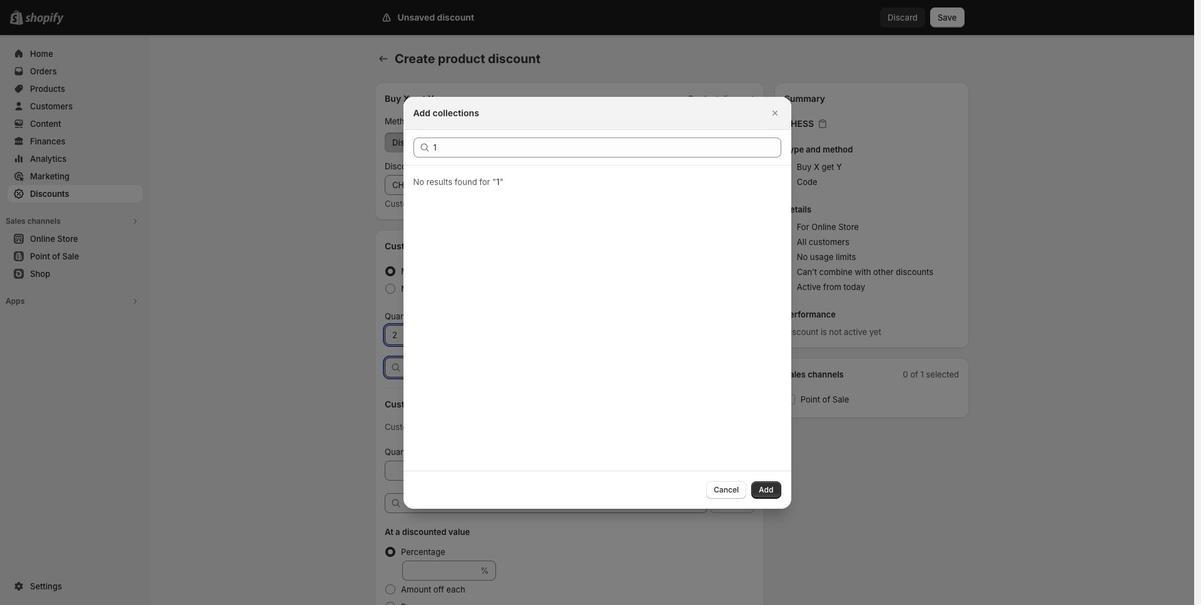 Task type: describe. For each thing, give the bounding box(es) containing it.
shopify image
[[25, 13, 64, 25]]



Task type: locate. For each thing, give the bounding box(es) containing it.
Search collections text field
[[433, 137, 781, 157]]

dialog
[[0, 97, 1195, 509]]



Task type: vqa. For each thing, say whether or not it's contained in the screenshot.
SHOPIFY image
yes



